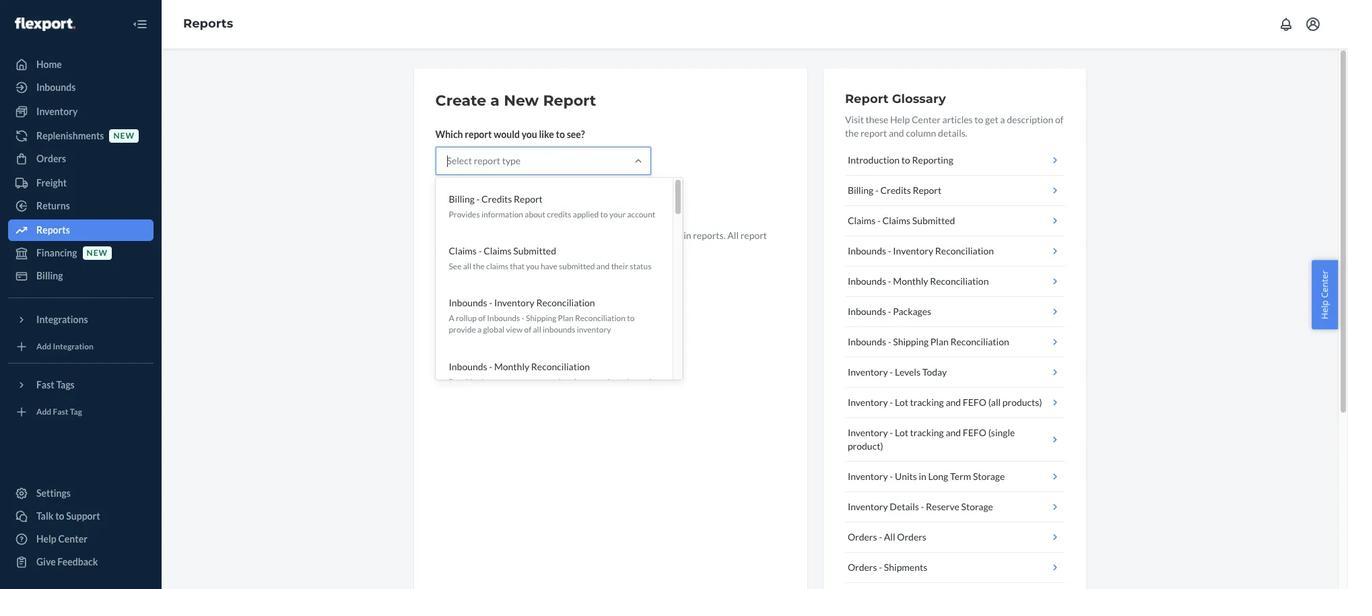 Task type: describe. For each thing, give the bounding box(es) containing it.
report for which report would you like to see?
[[465, 129, 492, 140]]

- for orders - shipments
[[879, 562, 883, 573]]

inventory for inventory - units in long term storage
[[848, 471, 888, 482]]

1 vertical spatial fast
[[53, 407, 68, 417]]

submitted
[[559, 262, 595, 272]]

reconciliation for inbounds - monthly reconciliation
[[931, 276, 989, 287]]

details.
[[939, 127, 968, 139]]

- up the view on the bottom left of the page
[[522, 313, 525, 324]]

details
[[890, 501, 920, 513]]

your
[[610, 210, 626, 220]]

billing for billing
[[36, 270, 63, 282]]

claims - claims submitted button
[[846, 206, 1065, 236]]

global
[[483, 325, 505, 335]]

about
[[525, 210, 546, 220]]

- for inbounds - shipping plan reconciliation
[[889, 336, 892, 348]]

orders - shipments button
[[846, 553, 1065, 583]]

inbounds for inbounds
[[36, 82, 76, 93]]

visit these help center articles to get a description of the report and column details.
[[846, 114, 1064, 139]]

in inside button
[[919, 471, 927, 482]]

inventory - units in long term storage
[[848, 471, 1005, 482]]

report inside 'it may take up to 2 hours for new information to be reflected in reports. all report time fields are in universal time (utc).'
[[741, 230, 767, 241]]

information inside 'billing - credits report provides information about credits applied to your account'
[[482, 210, 524, 220]]

- for inventory - lot tracking and fefo (single product)
[[890, 427, 894, 439]]

any
[[586, 377, 599, 387]]

up
[[483, 230, 493, 241]]

may
[[444, 230, 461, 241]]

introduction to reporting button
[[846, 146, 1065, 176]]

units
[[895, 471, 918, 482]]

fefo for (all
[[963, 397, 987, 408]]

billing - credits report
[[848, 185, 942, 196]]

orders - all orders button
[[846, 523, 1065, 553]]

inventory - lot tracking and fefo (single product) button
[[846, 418, 1065, 462]]

and inside claims - claims submitted see all the claims that you have submitted and their status
[[597, 262, 610, 272]]

report for create report
[[478, 199, 506, 210]]

- for inbounds - monthly reconciliation provides inventory movement data for any selected month
[[489, 361, 493, 372]]

inbounds - monthly reconciliation provides inventory movement data for any selected month
[[449, 361, 654, 387]]

and inside inventory - lot tracking and fefo (single product)
[[946, 427, 962, 439]]

these
[[866, 114, 889, 125]]

fast tags
[[36, 379, 75, 391]]

submitted for claims - claims submitted see all the claims that you have submitted and their status
[[514, 245, 557, 257]]

reconciliation for inbounds - inventory reconciliation
[[936, 245, 995, 257]]

0 vertical spatial storage
[[974, 471, 1005, 482]]

provides for inbounds
[[449, 377, 480, 387]]

shipments
[[885, 562, 928, 573]]

- for claims - claims submitted
[[878, 215, 881, 226]]

add fast tag link
[[8, 402, 154, 423]]

credits
[[547, 210, 572, 220]]

inbounds for inbounds - inventory reconciliation
[[848, 245, 887, 257]]

all inside 'it may take up to 2 hours for new information to be reflected in reports. all report time fields are in universal time (utc).'
[[728, 230, 739, 241]]

introduction
[[848, 154, 900, 166]]

inbounds - monthly reconciliation button
[[846, 267, 1065, 297]]

lot for inventory - lot tracking and fefo (all products)
[[895, 397, 909, 408]]

help inside visit these help center articles to get a description of the report and column details.
[[891, 114, 910, 125]]

0 vertical spatial reports
[[183, 16, 233, 31]]

talk to support
[[36, 511, 100, 522]]

inbounds
[[543, 325, 576, 335]]

reconciliation for inbounds - monthly reconciliation provides inventory movement data for any selected month
[[531, 361, 590, 372]]

status
[[630, 262, 652, 272]]

- for billing - credits report
[[876, 185, 879, 196]]

all inside inbounds - inventory reconciliation a rollup of inbounds - shipping plan reconciliation to provide a global view of all inbounds inventory
[[533, 325, 542, 335]]

get
[[986, 114, 999, 125]]

packages
[[894, 306, 932, 317]]

would
[[494, 129, 520, 140]]

report for billing - credits report
[[913, 185, 942, 196]]

credits for billing - credits report provides information about credits applied to your account
[[482, 193, 512, 205]]

add for add fast tag
[[36, 407, 51, 417]]

information inside 'it may take up to 2 hours for new information to be reflected in reports. all report time fields are in universal time (utc).'
[[571, 230, 620, 241]]

open account menu image
[[1306, 16, 1322, 32]]

create report button
[[436, 191, 517, 218]]

long
[[929, 471, 949, 482]]

home
[[36, 59, 62, 70]]

data
[[557, 377, 572, 387]]

select report type
[[447, 155, 521, 166]]

report for billing - credits report provides information about credits applied to your account
[[514, 193, 543, 205]]

1 vertical spatial storage
[[962, 501, 994, 513]]

be
[[633, 230, 643, 241]]

selected
[[600, 377, 630, 387]]

0 vertical spatial reports link
[[183, 16, 233, 31]]

inventory - levels today
[[848, 367, 947, 378]]

product)
[[848, 441, 884, 452]]

monthly for inbounds - monthly reconciliation provides inventory movement data for any selected month
[[494, 361, 530, 372]]

1 vertical spatial in
[[495, 243, 503, 255]]

orders - shipments
[[848, 562, 928, 573]]

orders for orders - all orders
[[848, 532, 878, 543]]

help inside button
[[1320, 300, 1332, 319]]

levels
[[895, 367, 921, 378]]

orders up shipments
[[898, 532, 927, 543]]

have
[[541, 262, 558, 272]]

reports.
[[693, 230, 726, 241]]

- for inventory - levels today
[[890, 367, 894, 378]]

to right talk
[[55, 511, 64, 522]]

plan inside button
[[931, 336, 949, 348]]

credits for billing - credits report
[[881, 185, 911, 196]]

term
[[951, 471, 972, 482]]

freight
[[36, 177, 67, 189]]

inbounds - inventory reconciliation
[[848, 245, 995, 257]]

0 horizontal spatial reports link
[[8, 220, 154, 241]]

hours
[[513, 230, 536, 241]]

to left reporting
[[902, 154, 911, 166]]

glossary
[[892, 92, 946, 106]]

to left be
[[622, 230, 631, 241]]

their
[[612, 262, 629, 272]]

fast tags button
[[8, 375, 154, 396]]

for inside 'it may take up to 2 hours for new information to be reflected in reports. all report time fields are in universal time (utc).'
[[538, 230, 550, 241]]

financing
[[36, 247, 77, 259]]

you inside claims - claims submitted see all the claims that you have submitted and their status
[[526, 262, 539, 272]]

- for billing - credits report provides information about credits applied to your account
[[477, 193, 480, 205]]

inbounds - packages button
[[846, 297, 1065, 327]]

claims - claims submitted see all the claims that you have submitted and their status
[[449, 245, 652, 272]]

lot for inventory - lot tracking and fefo (single product)
[[895, 427, 909, 439]]

help center inside button
[[1320, 270, 1332, 319]]

- for inbounds - packages
[[889, 306, 892, 317]]

of inside visit these help center articles to get a description of the report and column details.
[[1056, 114, 1064, 125]]

like
[[539, 129, 554, 140]]

inventory - units in long term storage button
[[846, 462, 1065, 493]]

fields
[[456, 243, 478, 255]]

integration
[[53, 342, 94, 352]]

add fast tag
[[36, 407, 82, 417]]

give feedback
[[36, 557, 98, 568]]

2 vertical spatial center
[[58, 534, 88, 545]]

create for create report
[[447, 199, 476, 210]]

open notifications image
[[1279, 16, 1295, 32]]

column
[[906, 127, 937, 139]]

applied
[[573, 210, 599, 220]]

inbounds - packages
[[848, 306, 932, 317]]

billing for billing - credits report provides information about credits applied to your account
[[449, 193, 475, 205]]

freight link
[[8, 172, 154, 194]]

inventory - lot tracking and fefo (all products) button
[[846, 388, 1065, 418]]

center inside visit these help center articles to get a description of the report and column details.
[[912, 114, 941, 125]]

rollup
[[456, 313, 477, 324]]

2 vertical spatial help
[[36, 534, 56, 545]]

time
[[436, 243, 454, 255]]

inventory details - reserve storage
[[848, 501, 994, 513]]

inbounds - monthly reconciliation
[[848, 276, 989, 287]]

inventory inside "inbounds - monthly reconciliation provides inventory movement data for any selected month"
[[482, 377, 516, 387]]

orders link
[[8, 148, 154, 170]]

- for inventory - lot tracking and fefo (all products)
[[890, 397, 894, 408]]

to inside visit these help center articles to get a description of the report and column details.
[[975, 114, 984, 125]]

orders for orders - shipments
[[848, 562, 878, 573]]

0 vertical spatial you
[[522, 129, 538, 140]]



Task type: locate. For each thing, give the bounding box(es) containing it.
inventory for inventory - lot tracking and fefo (all products)
[[848, 397, 888, 408]]

1 vertical spatial center
[[1320, 270, 1332, 298]]

integrations
[[36, 314, 88, 325]]

0 vertical spatial new
[[113, 131, 135, 141]]

flexport logo image
[[15, 17, 75, 31]]

1 vertical spatial help center
[[36, 534, 88, 545]]

0 horizontal spatial inventory
[[482, 377, 516, 387]]

you left the "like"
[[522, 129, 538, 140]]

report down reporting
[[913, 185, 942, 196]]

1 vertical spatial help
[[1320, 300, 1332, 319]]

all inside claims - claims submitted see all the claims that you have submitted and their status
[[463, 262, 472, 272]]

0 vertical spatial add
[[36, 342, 51, 352]]

inbounds - inventory reconciliation a rollup of inbounds - shipping plan reconciliation to provide a global view of all inbounds inventory
[[449, 297, 635, 335]]

that
[[510, 262, 525, 272]]

1 horizontal spatial billing
[[449, 193, 475, 205]]

monthly up packages
[[894, 276, 929, 287]]

2 vertical spatial in
[[919, 471, 927, 482]]

add inside add fast tag link
[[36, 407, 51, 417]]

fefo left (all
[[963, 397, 987, 408]]

0 horizontal spatial credits
[[482, 193, 512, 205]]

reports link
[[183, 16, 233, 31], [8, 220, 154, 241]]

claims - claims submitted
[[848, 215, 956, 226]]

report inside button
[[478, 199, 506, 210]]

- inside inventory - lot tracking and fefo (single product)
[[890, 427, 894, 439]]

create inside button
[[447, 199, 476, 210]]

0 horizontal spatial help
[[36, 534, 56, 545]]

1 vertical spatial fefo
[[963, 427, 987, 439]]

report glossary
[[846, 92, 946, 106]]

report inside 'billing - credits report provides information about credits applied to your account'
[[514, 193, 543, 205]]

inventory up the replenishments
[[36, 106, 78, 117]]

inventory
[[577, 325, 611, 335], [482, 377, 516, 387]]

0 horizontal spatial monthly
[[494, 361, 530, 372]]

- down global
[[489, 361, 493, 372]]

1 horizontal spatial center
[[912, 114, 941, 125]]

to left get
[[975, 114, 984, 125]]

inventory inside inventory - lot tracking and fefo (single product)
[[848, 427, 888, 439]]

fast inside dropdown button
[[36, 379, 54, 391]]

2 horizontal spatial new
[[552, 230, 570, 241]]

shipping inside button
[[894, 336, 929, 348]]

new up time
[[552, 230, 570, 241]]

- down introduction
[[876, 185, 879, 196]]

2 vertical spatial a
[[478, 325, 482, 335]]

inventory up the view on the bottom left of the page
[[494, 297, 535, 309]]

- inside claims - claims submitted see all the claims that you have submitted and their status
[[479, 245, 482, 257]]

lot down inventory - levels today on the bottom right
[[895, 397, 909, 408]]

1 vertical spatial all
[[885, 532, 896, 543]]

(single
[[989, 427, 1016, 439]]

- inside 'billing - credits report provides information about credits applied to your account'
[[477, 193, 480, 205]]

2 horizontal spatial help
[[1320, 300, 1332, 319]]

information
[[482, 210, 524, 220], [571, 230, 620, 241]]

2 provides from the top
[[449, 377, 480, 387]]

0 horizontal spatial in
[[495, 243, 503, 255]]

0 horizontal spatial information
[[482, 210, 524, 220]]

billing
[[848, 185, 874, 196], [449, 193, 475, 205], [36, 270, 63, 282]]

and inside visit these help center articles to get a description of the report and column details.
[[889, 127, 905, 139]]

0 vertical spatial help center
[[1320, 270, 1332, 319]]

report down these
[[861, 127, 888, 139]]

credits
[[881, 185, 911, 196], [482, 193, 512, 205]]

fefo for (single
[[963, 427, 987, 439]]

1 horizontal spatial of
[[525, 325, 532, 335]]

tracking inside inventory - lot tracking and fefo (single product)
[[911, 427, 944, 439]]

0 vertical spatial all
[[463, 262, 472, 272]]

claims
[[848, 215, 876, 226], [883, 215, 911, 226], [449, 245, 477, 257], [484, 245, 512, 257]]

inventory for inventory details - reserve storage
[[848, 501, 888, 513]]

reconciliation inside "inbounds - monthly reconciliation provides inventory movement data for any selected month"
[[531, 361, 590, 372]]

2 horizontal spatial billing
[[848, 185, 874, 196]]

submitted inside button
[[913, 215, 956, 226]]

storage right reserve
[[962, 501, 994, 513]]

help center link
[[8, 529, 154, 550]]

- right details
[[921, 501, 925, 513]]

settings
[[36, 488, 71, 499]]

0 vertical spatial help
[[891, 114, 910, 125]]

1 vertical spatial the
[[473, 262, 485, 272]]

create report
[[447, 199, 506, 210]]

add down fast tags
[[36, 407, 51, 417]]

orders
[[36, 153, 66, 164], [848, 532, 878, 543], [898, 532, 927, 543], [848, 562, 878, 573]]

2 horizontal spatial in
[[919, 471, 927, 482]]

0 vertical spatial the
[[846, 127, 859, 139]]

to inside inbounds - inventory reconciliation a rollup of inbounds - shipping plan reconciliation to provide a global view of all inbounds inventory
[[627, 313, 635, 324]]

1 horizontal spatial all
[[885, 532, 896, 543]]

0 horizontal spatial billing
[[36, 270, 63, 282]]

0 vertical spatial center
[[912, 114, 941, 125]]

2 fefo from the top
[[963, 427, 987, 439]]

select
[[447, 155, 472, 166]]

see
[[449, 262, 462, 272]]

inventory inside 'inventory - lot tracking and fefo (all products)' button
[[848, 397, 888, 408]]

new up billing link
[[87, 248, 108, 258]]

month
[[631, 377, 654, 387]]

0 horizontal spatial help center
[[36, 534, 88, 545]]

billing up "may"
[[449, 193, 475, 205]]

a left global
[[478, 325, 482, 335]]

submitted up inbounds - inventory reconciliation at the right
[[913, 215, 956, 226]]

1 vertical spatial plan
[[931, 336, 949, 348]]

returns
[[36, 200, 70, 212]]

information up (utc). at the top of page
[[571, 230, 620, 241]]

0 vertical spatial plan
[[558, 313, 574, 324]]

the down visit
[[846, 127, 859, 139]]

new
[[504, 92, 539, 110]]

credits down introduction to reporting
[[881, 185, 911, 196]]

1 horizontal spatial in
[[684, 230, 692, 241]]

1 vertical spatial reports link
[[8, 220, 154, 241]]

billing for billing - credits report
[[848, 185, 874, 196]]

tags
[[56, 379, 75, 391]]

support
[[66, 511, 100, 522]]

close navigation image
[[132, 16, 148, 32]]

1 horizontal spatial reports
[[183, 16, 233, 31]]

add integration link
[[8, 336, 154, 358]]

0 vertical spatial for
[[538, 230, 550, 241]]

fefo left (single
[[963, 427, 987, 439]]

- down inventory - levels today on the bottom right
[[890, 397, 894, 408]]

are
[[480, 243, 493, 255]]

orders inside orders - shipments button
[[848, 562, 878, 573]]

monthly for inbounds - monthly reconciliation
[[894, 276, 929, 287]]

1 vertical spatial monthly
[[494, 361, 530, 372]]

inventory details - reserve storage button
[[846, 493, 1065, 523]]

submitted inside claims - claims submitted see all the claims that you have submitted and their status
[[514, 245, 557, 257]]

1 horizontal spatial reports link
[[183, 16, 233, 31]]

description
[[1007, 114, 1054, 125]]

1 horizontal spatial inventory
[[577, 325, 611, 335]]

new inside 'it may take up to 2 hours for new information to be reflected in reports. all report time fields are in universal time (utc).'
[[552, 230, 570, 241]]

for left any
[[574, 377, 584, 387]]

(all
[[989, 397, 1001, 408]]

1 vertical spatial of
[[479, 313, 486, 324]]

to left 2
[[495, 230, 504, 241]]

0 horizontal spatial reports
[[36, 224, 70, 236]]

report inside button
[[913, 185, 942, 196]]

0 vertical spatial information
[[482, 210, 524, 220]]

tracking down inventory - lot tracking and fefo (all products)
[[911, 427, 944, 439]]

1 horizontal spatial help
[[891, 114, 910, 125]]

new for financing
[[87, 248, 108, 258]]

0 horizontal spatial for
[[538, 230, 550, 241]]

provides inside 'billing - credits report provides information about credits applied to your account'
[[449, 210, 480, 220]]

billing - credits report button
[[846, 176, 1065, 206]]

0 horizontal spatial a
[[478, 325, 482, 335]]

1 horizontal spatial information
[[571, 230, 620, 241]]

claims
[[486, 262, 509, 272]]

inventory left movement
[[482, 377, 516, 387]]

feedback
[[57, 557, 98, 568]]

report for select report type
[[474, 155, 501, 166]]

inventory up inbounds - monthly reconciliation
[[894, 245, 934, 257]]

report up 'about'
[[514, 193, 543, 205]]

monthly inside "inbounds - monthly reconciliation provides inventory movement data for any selected month"
[[494, 361, 530, 372]]

shipping down packages
[[894, 336, 929, 348]]

inbounds for inbounds - monthly reconciliation
[[848, 276, 887, 287]]

1 horizontal spatial monthly
[[894, 276, 929, 287]]

reconciliation for inbounds - inventory reconciliation a rollup of inbounds - shipping plan reconciliation to provide a global view of all inbounds inventory
[[537, 297, 595, 309]]

all right see
[[463, 262, 472, 272]]

2 horizontal spatial a
[[1001, 114, 1006, 125]]

talk to support button
[[8, 506, 154, 528]]

billing down introduction
[[848, 185, 874, 196]]

0 horizontal spatial all
[[728, 230, 739, 241]]

- up 'inventory - units in long term storage'
[[890, 427, 894, 439]]

plan up today
[[931, 336, 949, 348]]

you right that at the left of the page
[[526, 262, 539, 272]]

provides for billing
[[449, 210, 480, 220]]

- for inbounds - inventory reconciliation
[[889, 245, 892, 257]]

reflected
[[645, 230, 682, 241]]

inventory link
[[8, 101, 154, 123]]

0 horizontal spatial submitted
[[514, 245, 557, 257]]

1 vertical spatial submitted
[[514, 245, 557, 257]]

and
[[889, 127, 905, 139], [597, 262, 610, 272], [946, 397, 962, 408], [946, 427, 962, 439]]

1 vertical spatial inventory
[[482, 377, 516, 387]]

0 horizontal spatial the
[[473, 262, 485, 272]]

report up "up"
[[478, 199, 506, 210]]

the inside visit these help center articles to get a description of the report and column details.
[[846, 127, 859, 139]]

inventory for inventory
[[36, 106, 78, 117]]

inventory inside "inbounds - inventory reconciliation" button
[[894, 245, 934, 257]]

which
[[436, 129, 463, 140]]

credits up "up"
[[482, 193, 512, 205]]

add left integration
[[36, 342, 51, 352]]

help center button
[[1313, 260, 1339, 329]]

1 vertical spatial new
[[552, 230, 570, 241]]

2 vertical spatial of
[[525, 325, 532, 335]]

2 horizontal spatial center
[[1320, 270, 1332, 298]]

1 vertical spatial reports
[[36, 224, 70, 236]]

credits inside button
[[881, 185, 911, 196]]

to
[[975, 114, 984, 125], [556, 129, 565, 140], [902, 154, 911, 166], [601, 210, 608, 220], [495, 230, 504, 241], [622, 230, 631, 241], [627, 313, 635, 324], [55, 511, 64, 522]]

0 vertical spatial lot
[[895, 397, 909, 408]]

new for replenishments
[[113, 131, 135, 141]]

2 vertical spatial new
[[87, 248, 108, 258]]

provides inside "inbounds - monthly reconciliation provides inventory movement data for any selected month"
[[449, 377, 480, 387]]

all left inbounds
[[533, 325, 542, 335]]

2 add from the top
[[36, 407, 51, 417]]

new up orders link
[[113, 131, 135, 141]]

home link
[[8, 54, 154, 75]]

(utc).
[[568, 243, 594, 255]]

a left new
[[491, 92, 500, 110]]

- for inbounds - monthly reconciliation
[[889, 276, 892, 287]]

storage right term
[[974, 471, 1005, 482]]

tracking down today
[[911, 397, 944, 408]]

0 horizontal spatial new
[[87, 248, 108, 258]]

0 vertical spatial of
[[1056, 114, 1064, 125]]

credits inside 'billing - credits report provides information about credits applied to your account'
[[482, 193, 512, 205]]

1 vertical spatial a
[[1001, 114, 1006, 125]]

submitted down hours
[[514, 245, 557, 257]]

create up which
[[436, 92, 487, 110]]

today
[[923, 367, 947, 378]]

orders up orders - shipments
[[848, 532, 878, 543]]

0 horizontal spatial shipping
[[526, 313, 557, 324]]

1 vertical spatial shipping
[[894, 336, 929, 348]]

and left the column
[[889, 127, 905, 139]]

monthly
[[894, 276, 929, 287], [494, 361, 530, 372]]

and down 'inventory - lot tracking and fefo (all products)' button
[[946, 427, 962, 439]]

- up orders - shipments
[[879, 532, 883, 543]]

1 vertical spatial create
[[447, 199, 476, 210]]

fast left tag
[[53, 407, 68, 417]]

1 vertical spatial provides
[[449, 377, 480, 387]]

- for claims - claims submitted see all the claims that you have submitted and their status
[[479, 245, 482, 257]]

the inside claims - claims submitted see all the claims that you have submitted and their status
[[473, 262, 485, 272]]

tracking for (all
[[911, 397, 944, 408]]

inbounds for inbounds - inventory reconciliation a rollup of inbounds - shipping plan reconciliation to provide a global view of all inbounds inventory
[[449, 297, 488, 309]]

inbounds - shipping plan reconciliation button
[[846, 327, 1065, 358]]

0 horizontal spatial all
[[463, 262, 472, 272]]

- for inbounds - inventory reconciliation a rollup of inbounds - shipping plan reconciliation to provide a global view of all inbounds inventory
[[489, 297, 493, 309]]

1 horizontal spatial a
[[491, 92, 500, 110]]

report up the select report type
[[465, 129, 492, 140]]

inventory inside inbounds - inventory reconciliation a rollup of inbounds - shipping plan reconciliation to provide a global view of all inbounds inventory
[[577, 325, 611, 335]]

monthly inside button
[[894, 276, 929, 287]]

- down claims - claims submitted
[[889, 245, 892, 257]]

create up "may"
[[447, 199, 476, 210]]

give
[[36, 557, 56, 568]]

report left type
[[474, 155, 501, 166]]

inbounds up inbounds - packages
[[848, 276, 887, 287]]

for inside "inbounds - monthly reconciliation provides inventory movement data for any selected month"
[[574, 377, 584, 387]]

reporting
[[913, 154, 954, 166]]

in right the 'are'
[[495, 243, 503, 255]]

products)
[[1003, 397, 1043, 408]]

inbounds for inbounds - monthly reconciliation provides inventory movement data for any selected month
[[449, 361, 488, 372]]

billing inside button
[[848, 185, 874, 196]]

inventory inside inventory - levels today button
[[848, 367, 888, 378]]

inbounds - inventory reconciliation button
[[846, 236, 1065, 267]]

plan inside inbounds - inventory reconciliation a rollup of inbounds - shipping plan reconciliation to provide a global view of all inbounds inventory
[[558, 313, 574, 324]]

inbounds up rollup
[[449, 297, 488, 309]]

plan
[[558, 313, 574, 324], [931, 336, 949, 348]]

shipping inside inbounds - inventory reconciliation a rollup of inbounds - shipping plan reconciliation to provide a global view of all inbounds inventory
[[526, 313, 557, 324]]

0 vertical spatial fefo
[[963, 397, 987, 408]]

- left units
[[890, 471, 894, 482]]

1 add from the top
[[36, 342, 51, 352]]

plan up inbounds
[[558, 313, 574, 324]]

add for add integration
[[36, 342, 51, 352]]

submitted for claims - claims submitted
[[913, 215, 956, 226]]

inbounds down inbounds - packages
[[848, 336, 887, 348]]

1 horizontal spatial help center
[[1320, 270, 1332, 319]]

1 horizontal spatial plan
[[931, 336, 949, 348]]

see?
[[567, 129, 585, 140]]

introduction to reporting
[[848, 154, 954, 166]]

0 vertical spatial fast
[[36, 379, 54, 391]]

inbounds for inbounds - packages
[[848, 306, 887, 317]]

in left 'long'
[[919, 471, 927, 482]]

time
[[546, 243, 567, 255]]

inventory inside inventory - units in long term storage button
[[848, 471, 888, 482]]

create
[[436, 92, 487, 110], [447, 199, 476, 210]]

orders up freight on the top left of page
[[36, 153, 66, 164]]

orders - all orders
[[848, 532, 927, 543]]

1 vertical spatial for
[[574, 377, 584, 387]]

it
[[436, 230, 442, 241]]

in left reports. on the top right
[[684, 230, 692, 241]]

1 lot from the top
[[895, 397, 909, 408]]

1 horizontal spatial submitted
[[913, 215, 956, 226]]

provides up the take
[[449, 210, 480, 220]]

0 vertical spatial tracking
[[911, 397, 944, 408]]

give feedback button
[[8, 552, 154, 573]]

all right reports. on the top right
[[728, 230, 739, 241]]

lot up units
[[895, 427, 909, 439]]

0 horizontal spatial of
[[479, 313, 486, 324]]

to right the "like"
[[556, 129, 565, 140]]

inbounds inside "inbounds - monthly reconciliation provides inventory movement data for any selected month"
[[449, 361, 488, 372]]

report for create a new report
[[543, 92, 597, 110]]

1 provides from the top
[[449, 210, 480, 220]]

- left shipments
[[879, 562, 883, 573]]

billing inside 'billing - credits report provides information about credits applied to your account'
[[449, 193, 475, 205]]

0 vertical spatial create
[[436, 92, 487, 110]]

to down status
[[627, 313, 635, 324]]

inventory inside inventory link
[[36, 106, 78, 117]]

integrations button
[[8, 309, 154, 331]]

inventory left levels on the bottom of the page
[[848, 367, 888, 378]]

inbounds for inbounds - shipping plan reconciliation
[[848, 336, 887, 348]]

inbounds left packages
[[848, 306, 887, 317]]

center inside button
[[1320, 270, 1332, 298]]

inbounds link
[[8, 77, 154, 98]]

inventory down product) at the bottom
[[848, 471, 888, 482]]

1 vertical spatial information
[[571, 230, 620, 241]]

a right get
[[1001, 114, 1006, 125]]

and inside 'inventory - lot tracking and fefo (all products)' button
[[946, 397, 962, 408]]

- down billing - credits report on the top of page
[[878, 215, 881, 226]]

- for inventory - units in long term storage
[[890, 471, 894, 482]]

articles
[[943, 114, 973, 125]]

- for orders - all orders
[[879, 532, 883, 543]]

all
[[463, 262, 472, 272], [533, 325, 542, 335]]

orders down orders - all orders
[[848, 562, 878, 573]]

inventory - levels today button
[[846, 358, 1065, 388]]

a inside inbounds - inventory reconciliation a rollup of inbounds - shipping plan reconciliation to provide a global view of all inbounds inventory
[[478, 325, 482, 335]]

talk
[[36, 511, 54, 522]]

report right reports. on the top right
[[741, 230, 767, 241]]

to left your
[[601, 210, 608, 220]]

1 horizontal spatial shipping
[[894, 336, 929, 348]]

you
[[522, 129, 538, 140], [526, 262, 539, 272]]

type
[[502, 155, 521, 166]]

inventory inside inventory details - reserve storage button
[[848, 501, 888, 513]]

inventory for inventory - lot tracking and fefo (single product)
[[848, 427, 888, 439]]

report inside visit these help center articles to get a description of the report and column details.
[[861, 127, 888, 139]]

a inside visit these help center articles to get a description of the report and column details.
[[1001, 114, 1006, 125]]

create for create a new report
[[436, 92, 487, 110]]

1 vertical spatial all
[[533, 325, 542, 335]]

0 vertical spatial all
[[728, 230, 739, 241]]

all inside button
[[885, 532, 896, 543]]

0 vertical spatial submitted
[[913, 215, 956, 226]]

information up 2
[[482, 210, 524, 220]]

inventory down inventory - levels today on the bottom right
[[848, 397, 888, 408]]

to inside 'billing - credits report provides information about credits applied to your account'
[[601, 210, 608, 220]]

2 tracking from the top
[[911, 427, 944, 439]]

fast left tags
[[36, 379, 54, 391]]

1 horizontal spatial new
[[113, 131, 135, 141]]

1 fefo from the top
[[963, 397, 987, 408]]

2 lot from the top
[[895, 427, 909, 439]]

-
[[876, 185, 879, 196], [477, 193, 480, 205], [878, 215, 881, 226], [889, 245, 892, 257], [479, 245, 482, 257], [889, 276, 892, 287], [489, 297, 493, 309], [889, 306, 892, 317], [522, 313, 525, 324], [889, 336, 892, 348], [489, 361, 493, 372], [890, 367, 894, 378], [890, 397, 894, 408], [890, 427, 894, 439], [890, 471, 894, 482], [921, 501, 925, 513], [879, 532, 883, 543], [879, 562, 883, 573]]

lot inside inventory - lot tracking and fefo (single product)
[[895, 427, 909, 439]]

of right the view on the bottom left of the page
[[525, 325, 532, 335]]

view
[[506, 325, 523, 335]]

- down inbounds - packages
[[889, 336, 892, 348]]

and down inventory - levels today button
[[946, 397, 962, 408]]

inbounds down claims - claims submitted
[[848, 245, 887, 257]]

- right fields
[[479, 245, 482, 257]]

0 horizontal spatial center
[[58, 534, 88, 545]]

1 vertical spatial tracking
[[911, 427, 944, 439]]

0 vertical spatial in
[[684, 230, 692, 241]]

- inside "inbounds - monthly reconciliation provides inventory movement data for any selected month"
[[489, 361, 493, 372]]

for up time
[[538, 230, 550, 241]]

tracking for (single
[[911, 427, 944, 439]]

inbounds down provide
[[449, 361, 488, 372]]

inventory for inventory - levels today
[[848, 367, 888, 378]]

- up inbounds - packages
[[889, 276, 892, 287]]

1 vertical spatial lot
[[895, 427, 909, 439]]

orders inside orders link
[[36, 153, 66, 164]]

inventory inside inbounds - inventory reconciliation a rollup of inbounds - shipping plan reconciliation to provide a global view of all inbounds inventory
[[494, 297, 535, 309]]

orders for orders
[[36, 153, 66, 164]]

report up these
[[846, 92, 889, 106]]

fefo inside inventory - lot tracking and fefo (single product)
[[963, 427, 987, 439]]

add inside add integration link
[[36, 342, 51, 352]]

reserve
[[926, 501, 960, 513]]

inbounds down home
[[36, 82, 76, 93]]

billing down financing
[[36, 270, 63, 282]]

- up the take
[[477, 193, 480, 205]]

inventory - lot tracking and fefo (single product)
[[848, 427, 1016, 452]]

- left packages
[[889, 306, 892, 317]]

0 vertical spatial shipping
[[526, 313, 557, 324]]

- left levels on the bottom of the page
[[890, 367, 894, 378]]

0 horizontal spatial plan
[[558, 313, 574, 324]]

create a new report
[[436, 92, 597, 110]]

billing link
[[8, 265, 154, 287]]

report
[[543, 92, 597, 110], [846, 92, 889, 106], [913, 185, 942, 196], [514, 193, 543, 205]]

0 vertical spatial a
[[491, 92, 500, 110]]

inbounds up global
[[487, 313, 520, 324]]

1 tracking from the top
[[911, 397, 944, 408]]

add integration
[[36, 342, 94, 352]]



Task type: vqa. For each thing, say whether or not it's contained in the screenshot.
See
yes



